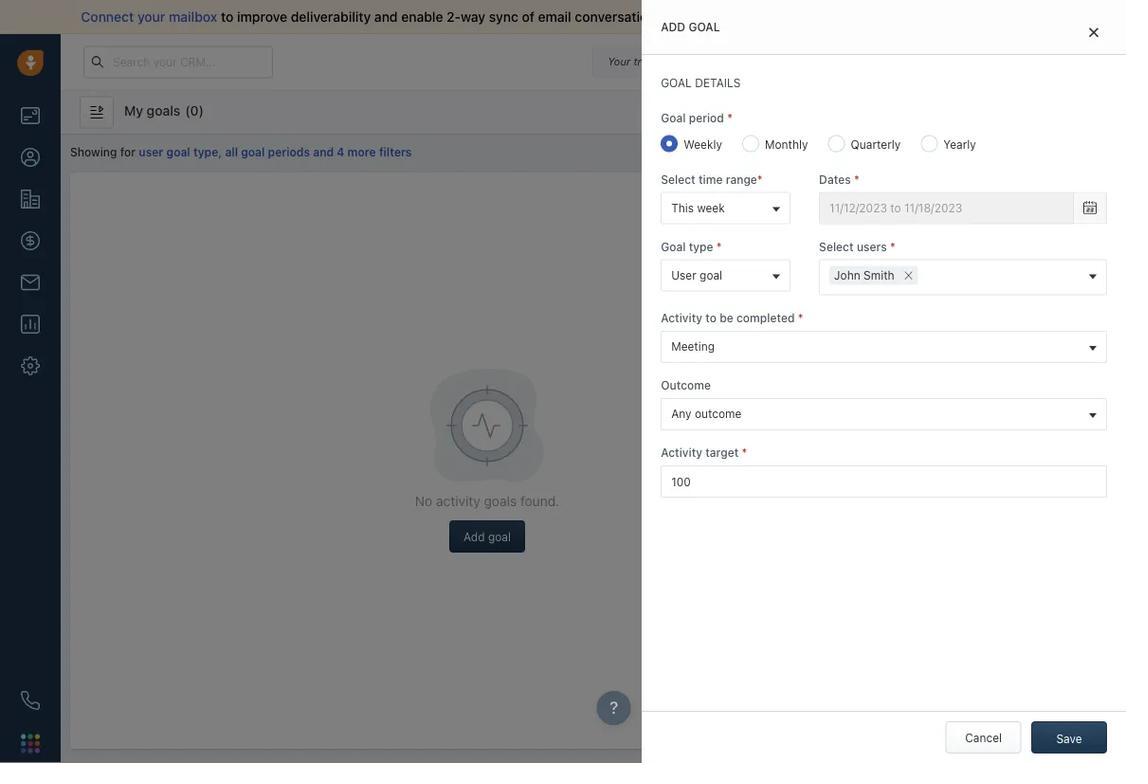 Task type: locate. For each thing, give the bounding box(es) containing it.
select for select users
[[820, 240, 854, 253]]

user goal type, all goal periods and 4 more filters link
[[139, 146, 412, 159]]

1 vertical spatial add
[[464, 530, 485, 544]]

0 vertical spatial all
[[716, 9, 730, 25]]

settin
[[1098, 180, 1127, 195]]

add
[[661, 20, 686, 34], [464, 530, 485, 544]]

0 horizontal spatial and
[[313, 146, 334, 159]]

4
[[337, 146, 345, 159]]

* right dates
[[855, 173, 860, 186]]

activity to be completed *
[[661, 311, 804, 325]]

goal for goal period
[[661, 112, 686, 125]]

0 vertical spatial select
[[661, 173, 696, 186]]

None number field
[[661, 466, 1108, 498]]

0 horizontal spatial all
[[225, 146, 238, 159]]

)
[[199, 103, 204, 119]]

goal down no activity goals found.
[[488, 530, 511, 544]]

your left settin
[[1066, 180, 1094, 195]]

select
[[661, 173, 696, 186], [820, 240, 854, 253]]

*
[[728, 112, 733, 125], [758, 173, 763, 186], [855, 173, 860, 186], [717, 240, 722, 253], [891, 240, 896, 253], [799, 311, 804, 325], [742, 446, 748, 460]]

0 vertical spatial goals
[[147, 103, 180, 119]]

meeting button
[[661, 331, 1108, 363]]

None text field
[[820, 192, 1075, 224]]

this week button
[[661, 192, 791, 224]]

connect your mailbox to improve deliverability and enable 2-way sync of email conversations. import all your sales data
[[81, 9, 828, 25]]

goal left period
[[661, 112, 686, 125]]

monthly
[[765, 137, 809, 151]]

data
[[801, 9, 828, 25]]

1 vertical spatial add goal
[[464, 530, 511, 544]]

add inside × dialog
[[661, 20, 686, 34]]

configuring
[[991, 180, 1063, 195]]

to left the be
[[706, 311, 717, 325]]

outcome
[[695, 407, 742, 421]]

and left 4
[[313, 146, 334, 159]]

1 vertical spatial to
[[706, 311, 717, 325]]

1 vertical spatial activity
[[661, 446, 703, 460]]

1 activity from the top
[[661, 311, 703, 325]]

1 vertical spatial goals
[[484, 494, 517, 509]]

2 goal from the top
[[661, 240, 686, 253]]

goals
[[147, 103, 180, 119], [484, 494, 517, 509]]

more
[[348, 146, 376, 159]]

1 horizontal spatial all
[[716, 9, 730, 25]]

0 horizontal spatial activity
[[436, 494, 481, 509]]

1 horizontal spatial and
[[375, 9, 398, 25]]

1 vertical spatial activity
[[436, 494, 481, 509]]

activity down any
[[661, 446, 703, 460]]

goal
[[661, 112, 686, 125], [661, 240, 686, 253]]

what are activity goals? link
[[943, 219, 1071, 233]]

activity
[[994, 219, 1033, 233], [436, 494, 481, 509]]

need help configuring your settin what are activity goals?
[[924, 180, 1127, 233]]

select for select time range
[[661, 173, 696, 186]]

be
[[720, 311, 734, 325]]

0 horizontal spatial goals
[[147, 103, 180, 119]]

conversations.
[[575, 9, 667, 25]]

close image
[[1090, 27, 1099, 37]]

* right type
[[717, 240, 722, 253]]

1 horizontal spatial to
[[706, 311, 717, 325]]

×
[[904, 264, 914, 284]]

activity
[[661, 311, 703, 325], [661, 446, 703, 460]]

Search your CRM... text field
[[83, 46, 273, 78]]

activity inside 'need help configuring your settin what are activity goals?'
[[994, 219, 1033, 233]]

add goal down no activity goals found.
[[464, 530, 511, 544]]

my
[[124, 103, 143, 119]]

0 horizontal spatial select
[[661, 173, 696, 186]]

activity right no
[[436, 494, 481, 509]]

any outcome
[[672, 407, 742, 421]]

1 vertical spatial select
[[820, 240, 854, 253]]

goal
[[689, 20, 721, 34], [167, 146, 190, 159], [241, 146, 265, 159], [700, 269, 723, 282], [488, 530, 511, 544]]

1 horizontal spatial select
[[820, 240, 854, 253]]

activity for activity to be completed *
[[661, 311, 703, 325]]

goals?
[[1037, 219, 1071, 233]]

add goal up in on the top
[[661, 20, 721, 34]]

your trial ends in 21 days
[[608, 55, 733, 68]]

0 vertical spatial and
[[375, 9, 398, 25]]

all right import
[[716, 9, 730, 25]]

improve
[[237, 9, 288, 25]]

trial
[[634, 55, 653, 68]]

1 horizontal spatial add
[[661, 20, 686, 34]]

help
[[961, 180, 988, 195]]

None search field
[[919, 266, 942, 286]]

1 vertical spatial goal
[[661, 240, 686, 253]]

goal type *
[[661, 240, 722, 253]]

× button
[[900, 264, 919, 285]]

save button
[[1032, 722, 1108, 754]]

goal right user
[[167, 146, 190, 159]]

goal right the user
[[700, 269, 723, 282]]

0 vertical spatial goal
[[661, 112, 686, 125]]

1 horizontal spatial activity
[[994, 219, 1033, 233]]

0 horizontal spatial add
[[464, 530, 485, 544]]

john smith
[[835, 269, 895, 282]]

dates *
[[820, 173, 860, 186]]

users
[[857, 240, 888, 253]]

your left sales
[[733, 9, 761, 25]]

target
[[706, 446, 739, 460]]

sales
[[765, 9, 797, 25]]

goal for goal type
[[661, 240, 686, 253]]

2 horizontal spatial your
[[1066, 180, 1094, 195]]

0
[[190, 103, 199, 119]]

no activity goals found.
[[415, 494, 560, 509]]

0 vertical spatial add goal
[[661, 20, 721, 34]]

1 horizontal spatial add goal
[[661, 20, 721, 34]]

email
[[538, 9, 572, 25]]

add up your trial ends in 21 days
[[661, 20, 686, 34]]

connect your mailbox link
[[81, 9, 221, 25]]

to right "mailbox"
[[221, 9, 234, 25]]

select up john at the top of the page
[[820, 240, 854, 253]]

all
[[716, 9, 730, 25], [225, 146, 238, 159]]

1 vertical spatial and
[[313, 146, 334, 159]]

0 vertical spatial add
[[661, 20, 686, 34]]

1 horizontal spatial goals
[[484, 494, 517, 509]]

goals up add goal button
[[484, 494, 517, 509]]

× dialog
[[642, 0, 1127, 764]]

and
[[375, 9, 398, 25], [313, 146, 334, 159]]

all right type,
[[225, 146, 238, 159]]

add goal inside button
[[464, 530, 511, 544]]

activity up meeting
[[661, 311, 703, 325]]

activity right are
[[994, 219, 1033, 233]]

need
[[924, 180, 957, 195]]

user
[[672, 269, 697, 282]]

found.
[[521, 494, 560, 509]]

select up this
[[661, 173, 696, 186]]

goals left (
[[147, 103, 180, 119]]

and left enable
[[375, 9, 398, 25]]

goal left type
[[661, 240, 686, 253]]

add goal
[[661, 20, 721, 34], [464, 530, 511, 544]]

none search field inside × dialog
[[919, 266, 942, 286]]

0 vertical spatial activity
[[994, 219, 1033, 233]]

add down no activity goals found.
[[464, 530, 485, 544]]

0 horizontal spatial your
[[138, 9, 165, 25]]

your
[[608, 55, 631, 68]]

0 horizontal spatial add goal
[[464, 530, 511, 544]]

your left "mailbox"
[[138, 9, 165, 25]]

period
[[689, 112, 725, 125]]

2 activity from the top
[[661, 446, 703, 460]]

* up this week button
[[758, 173, 763, 186]]

1 goal from the top
[[661, 112, 686, 125]]

import
[[671, 9, 712, 25]]

your
[[138, 9, 165, 25], [733, 9, 761, 25], [1066, 180, 1094, 195]]

this
[[672, 201, 694, 214]]

0 horizontal spatial to
[[221, 9, 234, 25]]

0 vertical spatial activity
[[661, 311, 703, 325]]



Task type: describe. For each thing, give the bounding box(es) containing it.
my goals ( 0 )
[[124, 103, 204, 119]]

phone element
[[11, 682, 49, 720]]

phone image
[[21, 692, 40, 711]]

john
[[835, 269, 861, 282]]

goal inside button
[[488, 530, 511, 544]]

add goal button
[[450, 521, 526, 553]]

1 vertical spatial all
[[225, 146, 238, 159]]

days
[[709, 55, 733, 68]]

goal left periods
[[241, 146, 265, 159]]

any outcome button
[[661, 398, 1108, 431]]

activity target *
[[661, 446, 748, 460]]

time
[[699, 173, 723, 186]]

any
[[672, 407, 692, 421]]

enable
[[401, 9, 443, 25]]

user goal
[[672, 269, 723, 282]]

deliverability
[[291, 9, 371, 25]]

showing for user goal type, all goal periods and 4 more filters
[[70, 146, 412, 159]]

for
[[120, 146, 136, 159]]

* right target
[[742, 446, 748, 460]]

outcome
[[661, 379, 711, 392]]

goal period *
[[661, 112, 733, 125]]

none number field inside × dialog
[[661, 466, 1108, 498]]

cancel
[[966, 731, 1003, 745]]

* right users
[[891, 240, 896, 253]]

2-
[[447, 9, 461, 25]]

goal details
[[661, 76, 741, 90]]

* right period
[[728, 112, 733, 125]]

user goal button
[[661, 260, 791, 292]]

periods
[[268, 146, 310, 159]]

in
[[683, 55, 692, 68]]

are
[[974, 219, 991, 233]]

type
[[689, 240, 714, 253]]

(
[[185, 103, 190, 119]]

ends
[[656, 55, 680, 68]]

connect
[[81, 9, 134, 25]]

21
[[695, 55, 706, 68]]

add goal inside × dialog
[[661, 20, 721, 34]]

0 vertical spatial to
[[221, 9, 234, 25]]

no
[[415, 494, 433, 509]]

import all your sales data link
[[671, 9, 832, 25]]

cancel button
[[946, 722, 1022, 754]]

mailbox
[[169, 9, 218, 25]]

sync
[[489, 9, 519, 25]]

details
[[696, 76, 741, 90]]

user
[[139, 146, 163, 159]]

save
[[1057, 732, 1083, 746]]

* right completed
[[799, 311, 804, 325]]

this week
[[672, 201, 725, 214]]

filters
[[379, 146, 412, 159]]

week
[[698, 201, 725, 214]]

select time range *
[[661, 173, 763, 186]]

completed
[[737, 311, 795, 325]]

add inside button
[[464, 530, 485, 544]]

goal up 21
[[689, 20, 721, 34]]

to inside × dialog
[[706, 311, 717, 325]]

quarterly
[[851, 137, 901, 151]]

goal
[[661, 76, 692, 90]]

yearly
[[944, 137, 977, 151]]

showing
[[70, 146, 117, 159]]

your inside 'need help configuring your settin what are activity goals?'
[[1066, 180, 1094, 195]]

goal inside button
[[700, 269, 723, 282]]

type,
[[193, 146, 222, 159]]

activity for activity target *
[[661, 446, 703, 460]]

what
[[943, 219, 971, 233]]

smith
[[864, 269, 895, 282]]

range
[[726, 173, 758, 186]]

1 horizontal spatial your
[[733, 9, 761, 25]]

freshworks switcher image
[[21, 734, 40, 753]]

weekly
[[684, 137, 723, 151]]

none text field inside × dialog
[[820, 192, 1075, 224]]

select users *
[[820, 240, 896, 253]]

meeting
[[672, 340, 715, 353]]

way
[[461, 9, 486, 25]]

dates
[[820, 173, 852, 186]]

of
[[522, 9, 535, 25]]



Task type: vqa. For each thing, say whether or not it's contained in the screenshot.
Cancel button
yes



